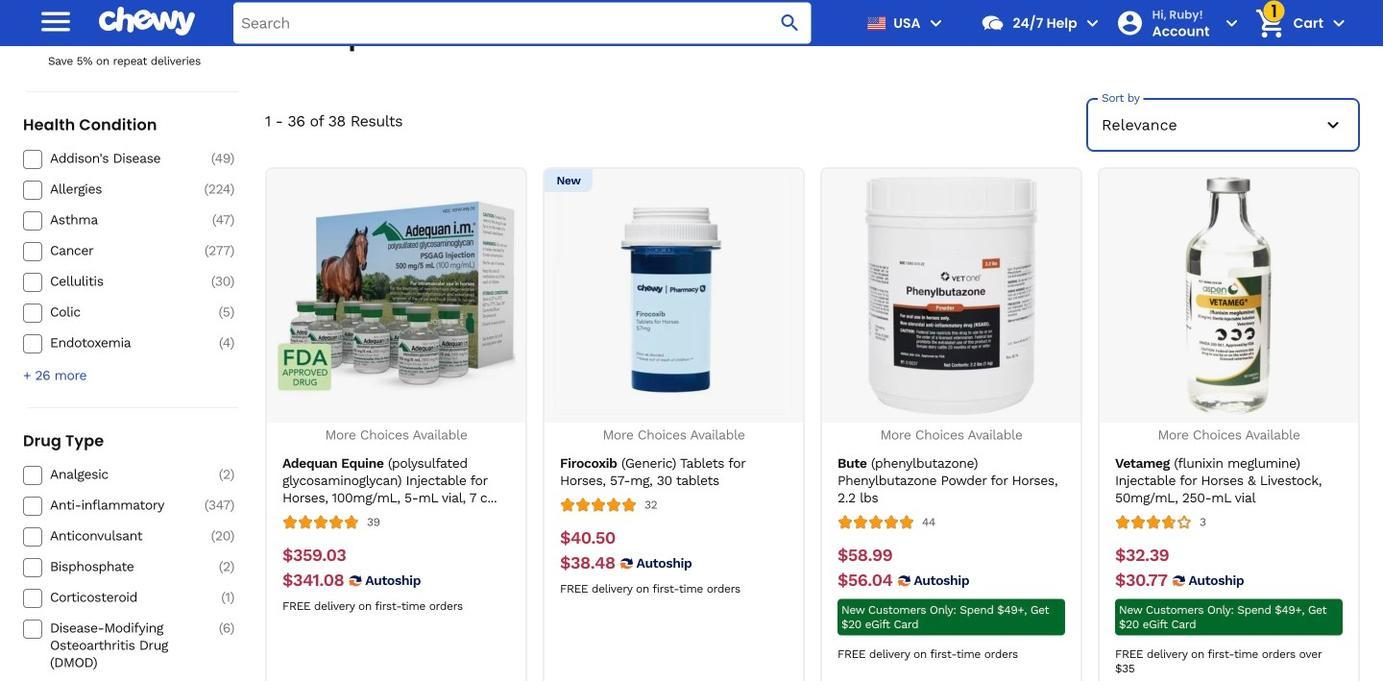 Task type: describe. For each thing, give the bounding box(es) containing it.
adequan equine (polysulfated glycosaminoglycan) injectable for horses, 100mg/ml, 5-ml vial, 7 count image
[[277, 177, 515, 415]]

vetameg (flunixin meglumine) injectable for horses & livestock, 50mg/ml, 250-ml vial image
[[1110, 177, 1348, 415]]

cart menu image
[[1328, 12, 1351, 35]]

bute (phenylbutazone) phenylbutazone powder for horses, 2.2 lbs image
[[832, 177, 1071, 415]]

items image
[[1254, 7, 1287, 40]]

help menu image
[[1081, 12, 1104, 35]]

change region menu image
[[925, 12, 948, 35]]



Task type: vqa. For each thing, say whether or not it's contained in the screenshot.
bottommost Reviews
no



Task type: locate. For each thing, give the bounding box(es) containing it.
Search text field
[[233, 2, 811, 44]]

chewy support image
[[980, 11, 1005, 36]]

submit search image
[[779, 12, 802, 35]]

account menu image
[[1221, 12, 1244, 35]]

Product search field
[[233, 2, 811, 44]]

None text field
[[560, 528, 615, 549], [1115, 545, 1169, 566], [282, 570, 344, 591], [838, 570, 893, 591], [560, 528, 615, 549], [1115, 545, 1169, 566], [282, 570, 344, 591], [838, 570, 893, 591]]

None text field
[[282, 545, 346, 566], [838, 545, 893, 566], [560, 553, 615, 574], [1115, 570, 1168, 591], [282, 545, 346, 566], [838, 545, 893, 566], [560, 553, 615, 574], [1115, 570, 1168, 591]]

chewy home image
[[99, 0, 195, 43]]

shop menu image
[[37, 2, 75, 41]]



